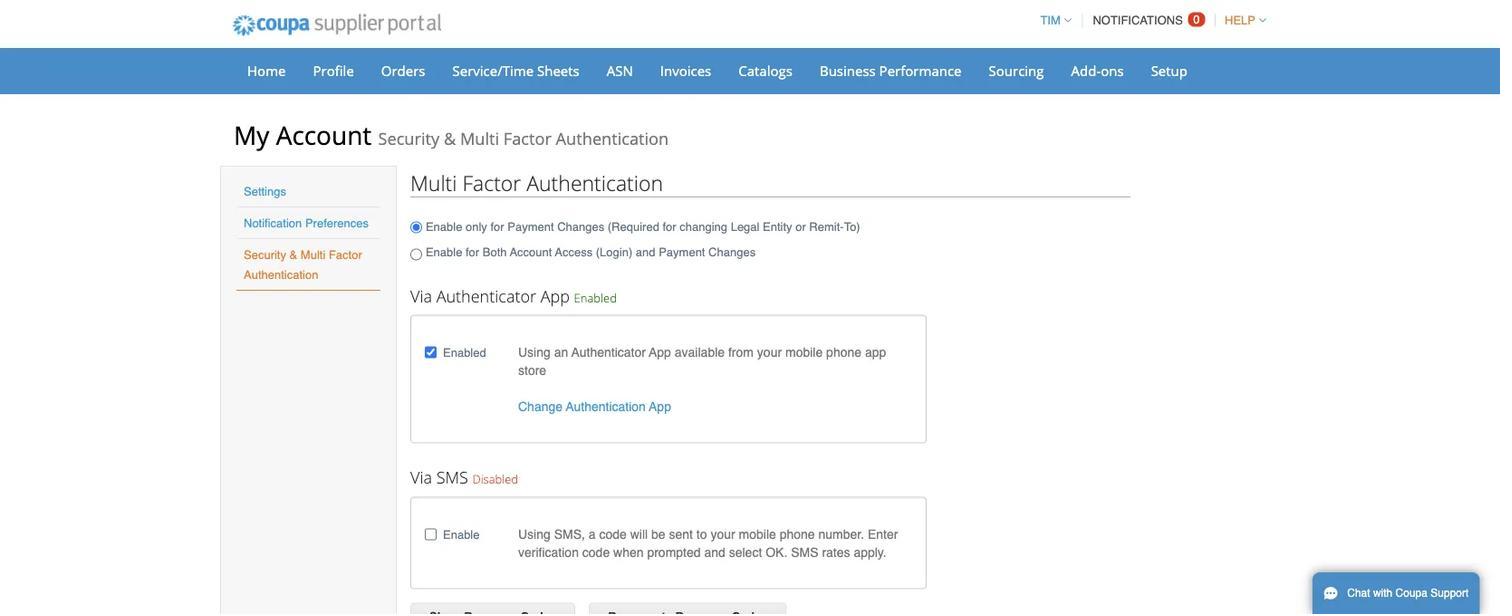 Task type: locate. For each thing, give the bounding box(es) containing it.
rates
[[822, 545, 851, 560]]

multi down service/time at the top left
[[460, 127, 499, 150]]

performance
[[880, 61, 962, 80]]

your inside using an authenticator app available from your mobile phone app store
[[757, 345, 782, 360]]

1 horizontal spatial authenticator
[[572, 345, 646, 360]]

support
[[1431, 587, 1469, 600]]

sheets
[[537, 61, 580, 80]]

factor down preferences
[[329, 248, 362, 261]]

via down enable for both account access (login) and payment changes radio on the top left of the page
[[411, 285, 432, 307]]

mobile right from
[[786, 345, 823, 360]]

1 vertical spatial multi
[[411, 169, 457, 197]]

enabled down via authenticator app enabled
[[443, 346, 486, 360]]

your right to
[[711, 527, 736, 541]]

1 horizontal spatial for
[[491, 220, 504, 234]]

phone left app
[[827, 345, 862, 360]]

0 vertical spatial account
[[276, 118, 372, 152]]

1 vertical spatial enable
[[426, 245, 463, 259]]

multi factor authentication
[[411, 169, 663, 197]]

authenticator right an
[[572, 345, 646, 360]]

1 horizontal spatial your
[[757, 345, 782, 360]]

0 vertical spatial changes
[[557, 220, 605, 234]]

1 vertical spatial app
[[649, 345, 671, 360]]

changes down legal
[[709, 245, 756, 259]]

factor up multi factor authentication
[[504, 127, 552, 150]]

phone inside using an authenticator app available from your mobile phone app store
[[827, 345, 862, 360]]

via for via sms
[[411, 467, 432, 489]]

Enable for Both Account Access (Login) and Payment Changes radio
[[411, 243, 422, 266]]

phone up ok.
[[780, 527, 815, 541]]

entity
[[763, 220, 793, 234]]

0 vertical spatial using
[[518, 345, 551, 360]]

when
[[614, 545, 644, 560]]

prompted
[[647, 545, 701, 560]]

multi down notification preferences link
[[301, 248, 326, 261]]

chat with coupa support
[[1348, 587, 1469, 600]]

0 horizontal spatial payment
[[508, 220, 554, 234]]

0 horizontal spatial sms
[[437, 467, 468, 489]]

0 horizontal spatial phone
[[780, 527, 815, 541]]

1 horizontal spatial account
[[510, 245, 552, 259]]

settings link
[[244, 184, 286, 198]]

multi up enable only for payment changes (required for changing legal entity or remit-to) option
[[411, 169, 457, 197]]

using sms, a code will be sent to your mobile phone number. enter verification code when prompted and select ok. sms rates apply.
[[518, 527, 899, 560]]

None checkbox
[[425, 347, 437, 359], [425, 529, 437, 541], [425, 347, 437, 359], [425, 529, 437, 541]]

payment
[[508, 220, 554, 234], [659, 245, 706, 259]]

help link
[[1217, 14, 1267, 27]]

navigation
[[1033, 3, 1267, 38]]

app down using an authenticator app available from your mobile phone app store
[[649, 399, 671, 414]]

or
[[796, 220, 806, 234]]

to)
[[844, 220, 861, 234]]

Enable only for Payment Changes (Required for changing Legal Entity or Remit-To) radio
[[411, 216, 422, 239]]

& inside security & multi factor authentication
[[290, 248, 297, 261]]

0 vertical spatial payment
[[508, 220, 554, 234]]

account down profile link
[[276, 118, 372, 152]]

will
[[631, 527, 648, 541]]

1 horizontal spatial multi
[[411, 169, 457, 197]]

1 horizontal spatial enabled
[[574, 290, 617, 306]]

both
[[483, 245, 507, 259]]

using inside using sms, a code will be sent to your mobile phone number. enter verification code when prompted and select ok. sms rates apply.
[[518, 527, 551, 541]]

factor inside security & multi factor authentication
[[329, 248, 362, 261]]

mobile up select
[[739, 527, 776, 541]]

2 vertical spatial multi
[[301, 248, 326, 261]]

2 using from the top
[[518, 527, 551, 541]]

notifications
[[1093, 14, 1183, 27]]

1 horizontal spatial phone
[[827, 345, 862, 360]]

1 vertical spatial security
[[244, 248, 286, 261]]

2 via from the top
[[411, 467, 432, 489]]

authentication down the notification
[[244, 268, 318, 281]]

enable down "via sms disabled"
[[443, 528, 480, 541]]

authentication down asn link
[[556, 127, 669, 150]]

0 vertical spatial authenticator
[[437, 285, 537, 307]]

multi
[[460, 127, 499, 150], [411, 169, 457, 197], [301, 248, 326, 261]]

1 vertical spatial changes
[[709, 245, 756, 259]]

enable only for payment changes (required for changing legal entity or remit-to)
[[426, 220, 861, 234]]

0 vertical spatial multi
[[460, 127, 499, 150]]

factor
[[504, 127, 552, 150], [463, 169, 521, 197], [329, 248, 362, 261]]

app
[[865, 345, 887, 360]]

for
[[491, 220, 504, 234], [663, 220, 677, 234], [466, 245, 480, 259]]

notification
[[244, 216, 302, 230]]

0 horizontal spatial authenticator
[[437, 285, 537, 307]]

preferences
[[305, 216, 369, 230]]

1 horizontal spatial &
[[444, 127, 456, 150]]

via authenticator app enabled
[[411, 285, 617, 307]]

legal
[[731, 220, 760, 234]]

ok.
[[766, 545, 788, 560]]

0 horizontal spatial for
[[466, 245, 480, 259]]

factor up only
[[463, 169, 521, 197]]

for left changing at the left
[[663, 220, 677, 234]]

& inside my account security & multi factor authentication
[[444, 127, 456, 150]]

1 vertical spatial using
[[518, 527, 551, 541]]

app down "access"
[[541, 285, 570, 307]]

1 vertical spatial code
[[583, 545, 610, 560]]

1 vertical spatial phone
[[780, 527, 815, 541]]

1 vertical spatial authenticator
[[572, 345, 646, 360]]

payment down multi factor authentication
[[508, 220, 554, 234]]

enable for both account access (login) and payment changes
[[426, 245, 756, 259]]

0 vertical spatial via
[[411, 285, 432, 307]]

0 vertical spatial phone
[[827, 345, 862, 360]]

0 horizontal spatial your
[[711, 527, 736, 541]]

1 using from the top
[[518, 345, 551, 360]]

business performance link
[[808, 57, 974, 84]]

1 horizontal spatial security
[[378, 127, 440, 150]]

changes
[[557, 220, 605, 234], [709, 245, 756, 259]]

1 vertical spatial factor
[[463, 169, 521, 197]]

enable right enable for both account access (login) and payment changes radio on the top left of the page
[[426, 245, 463, 259]]

enable
[[426, 220, 463, 234], [426, 245, 463, 259], [443, 528, 480, 541]]

enabled
[[574, 290, 617, 306], [443, 346, 486, 360]]

0 vertical spatial mobile
[[786, 345, 823, 360]]

via left disabled
[[411, 467, 432, 489]]

ons
[[1101, 61, 1124, 80]]

security & multi factor authentication
[[244, 248, 362, 281]]

1 vertical spatial mobile
[[739, 527, 776, 541]]

sms
[[437, 467, 468, 489], [791, 545, 819, 560]]

security down orders link
[[378, 127, 440, 150]]

your right from
[[757, 345, 782, 360]]

app for authentication
[[649, 399, 671, 414]]

0 horizontal spatial multi
[[301, 248, 326, 261]]

security
[[378, 127, 440, 150], [244, 248, 286, 261]]

1 vertical spatial sms
[[791, 545, 819, 560]]

business
[[820, 61, 876, 80]]

tim
[[1041, 14, 1061, 27]]

app left available
[[649, 345, 671, 360]]

0 horizontal spatial mobile
[[739, 527, 776, 541]]

changes up "access"
[[557, 220, 605, 234]]

code right a
[[599, 527, 627, 541]]

using
[[518, 345, 551, 360], [518, 527, 551, 541]]

0 horizontal spatial &
[[290, 248, 297, 261]]

sms right ok.
[[791, 545, 819, 560]]

1 horizontal spatial payment
[[659, 245, 706, 259]]

0 vertical spatial enable
[[426, 220, 463, 234]]

0 vertical spatial and
[[636, 245, 656, 259]]

to
[[697, 527, 707, 541]]

1 vertical spatial account
[[510, 245, 552, 259]]

2 horizontal spatial multi
[[460, 127, 499, 150]]

and down to
[[705, 545, 726, 560]]

and down enable only for payment changes (required for changing legal entity or remit-to) on the top of page
[[636, 245, 656, 259]]

using inside using an authenticator app available from your mobile phone app store
[[518, 345, 551, 360]]

authenticator down both at the left
[[437, 285, 537, 307]]

account right both at the left
[[510, 245, 552, 259]]

code down a
[[583, 545, 610, 560]]

1 horizontal spatial sms
[[791, 545, 819, 560]]

payment down changing at the left
[[659, 245, 706, 259]]

phone
[[827, 345, 862, 360], [780, 527, 815, 541]]

0 vertical spatial security
[[378, 127, 440, 150]]

2 vertical spatial factor
[[329, 248, 362, 261]]

via
[[411, 285, 432, 307], [411, 467, 432, 489]]

your
[[757, 345, 782, 360], [711, 527, 736, 541]]

security down the notification
[[244, 248, 286, 261]]

sms left disabled
[[437, 467, 468, 489]]

& down the notification preferences
[[290, 248, 297, 261]]

enable right enable only for payment changes (required for changing legal entity or remit-to) option
[[426, 220, 463, 234]]

0 vertical spatial &
[[444, 127, 456, 150]]

orders
[[381, 61, 425, 80]]

1 horizontal spatial mobile
[[786, 345, 823, 360]]

0 horizontal spatial and
[[636, 245, 656, 259]]

using up verification
[[518, 527, 551, 541]]

for right only
[[491, 220, 504, 234]]

0 vertical spatial code
[[599, 527, 627, 541]]

via for via authenticator app
[[411, 285, 432, 307]]

0 horizontal spatial security
[[244, 248, 286, 261]]

notification preferences link
[[244, 216, 369, 230]]

1 vertical spatial your
[[711, 527, 736, 541]]

using for using sms, a code will be sent to your mobile phone number. enter verification code when prompted and select ok. sms rates apply.
[[518, 527, 551, 541]]

for left both at the left
[[466, 245, 480, 259]]

1 via from the top
[[411, 285, 432, 307]]

authentication inside my account security & multi factor authentication
[[556, 127, 669, 150]]

1 vertical spatial and
[[705, 545, 726, 560]]

0 vertical spatial your
[[757, 345, 782, 360]]

& down service/time at the top left
[[444, 127, 456, 150]]

using up store on the bottom left of the page
[[518, 345, 551, 360]]

chat with coupa support button
[[1313, 573, 1480, 614]]

1 horizontal spatial and
[[705, 545, 726, 560]]

0 vertical spatial factor
[[504, 127, 552, 150]]

0 vertical spatial enabled
[[574, 290, 617, 306]]

1 vertical spatial via
[[411, 467, 432, 489]]

1 vertical spatial enabled
[[443, 346, 486, 360]]

0 vertical spatial app
[[541, 285, 570, 307]]

home link
[[236, 57, 298, 84]]

add-ons
[[1072, 61, 1124, 80]]

change
[[518, 399, 563, 414]]

1 vertical spatial &
[[290, 248, 297, 261]]

change authentication app
[[518, 399, 671, 414]]

enabled down enable for both account access (login) and payment changes
[[574, 290, 617, 306]]

&
[[444, 127, 456, 150], [290, 248, 297, 261]]

2 vertical spatial app
[[649, 399, 671, 414]]

sms inside using sms, a code will be sent to your mobile phone number. enter verification code when prompted and select ok. sms rates apply.
[[791, 545, 819, 560]]

code
[[599, 527, 627, 541], [583, 545, 610, 560]]

phone inside using sms, a code will be sent to your mobile phone number. enter verification code when prompted and select ok. sms rates apply.
[[780, 527, 815, 541]]

disabled
[[473, 471, 518, 488]]

service/time sheets link
[[441, 57, 592, 84]]

1 vertical spatial payment
[[659, 245, 706, 259]]

0 horizontal spatial account
[[276, 118, 372, 152]]



Task type: vqa. For each thing, say whether or not it's contained in the screenshot.
bottommost YOUR
yes



Task type: describe. For each thing, give the bounding box(es) containing it.
a
[[589, 527, 596, 541]]

enabled inside via authenticator app enabled
[[574, 290, 617, 306]]

add-ons link
[[1060, 57, 1136, 84]]

apply.
[[854, 545, 887, 560]]

tim link
[[1033, 14, 1072, 27]]

orders link
[[370, 57, 437, 84]]

help
[[1225, 14, 1256, 27]]

security inside security & multi factor authentication
[[244, 248, 286, 261]]

sourcing link
[[977, 57, 1056, 84]]

catalogs link
[[727, 57, 805, 84]]

from
[[729, 345, 754, 360]]

my
[[234, 118, 270, 152]]

via sms disabled
[[411, 467, 518, 489]]

profile link
[[301, 57, 366, 84]]

number.
[[819, 527, 865, 541]]

security & multi factor authentication link
[[244, 248, 362, 281]]

verification
[[518, 545, 579, 560]]

home
[[247, 61, 286, 80]]

(required
[[608, 220, 660, 234]]

enter
[[868, 527, 899, 541]]

change authentication app link
[[518, 399, 671, 414]]

(login)
[[596, 245, 633, 259]]

access
[[555, 245, 593, 259]]

multi inside security & multi factor authentication
[[301, 248, 326, 261]]

service/time sheets
[[453, 61, 580, 80]]

only
[[466, 220, 487, 234]]

multi inside my account security & multi factor authentication
[[460, 127, 499, 150]]

0 horizontal spatial changes
[[557, 220, 605, 234]]

factor inside my account security & multi factor authentication
[[504, 127, 552, 150]]

notification preferences
[[244, 216, 369, 230]]

enable for enable only for payment changes (required for changing legal entity or remit-to)
[[426, 220, 463, 234]]

security inside my account security & multi factor authentication
[[378, 127, 440, 150]]

with
[[1374, 587, 1393, 600]]

authentication right change
[[566, 399, 646, 414]]

asn
[[607, 61, 633, 80]]

be
[[652, 527, 666, 541]]

my account security & multi factor authentication
[[234, 118, 669, 152]]

app for authenticator
[[541, 285, 570, 307]]

an
[[554, 345, 568, 360]]

setup link
[[1140, 57, 1200, 84]]

select
[[729, 545, 762, 560]]

your inside using sms, a code will be sent to your mobile phone number. enter verification code when prompted and select ok. sms rates apply.
[[711, 527, 736, 541]]

chat
[[1348, 587, 1371, 600]]

changing
[[680, 220, 728, 234]]

2 vertical spatial enable
[[443, 528, 480, 541]]

0 horizontal spatial enabled
[[443, 346, 486, 360]]

business performance
[[820, 61, 962, 80]]

profile
[[313, 61, 354, 80]]

using for using an authenticator app available from your mobile phone app store
[[518, 345, 551, 360]]

enable for enable for both account access (login) and payment changes
[[426, 245, 463, 259]]

0 vertical spatial sms
[[437, 467, 468, 489]]

2 horizontal spatial for
[[663, 220, 677, 234]]

catalogs
[[739, 61, 793, 80]]

invoices
[[660, 61, 712, 80]]

service/time
[[453, 61, 534, 80]]

asn link
[[595, 57, 645, 84]]

mobile inside using an authenticator app available from your mobile phone app store
[[786, 345, 823, 360]]

authentication up (required
[[527, 169, 663, 197]]

mobile inside using sms, a code will be sent to your mobile phone number. enter verification code when prompted and select ok. sms rates apply.
[[739, 527, 776, 541]]

notifications 0
[[1093, 13, 1200, 27]]

app inside using an authenticator app available from your mobile phone app store
[[649, 345, 671, 360]]

coupa
[[1396, 587, 1428, 600]]

authentication inside security & multi factor authentication
[[244, 268, 318, 281]]

settings
[[244, 184, 286, 198]]

0
[[1194, 13, 1200, 26]]

sourcing
[[989, 61, 1044, 80]]

sms,
[[554, 527, 585, 541]]

setup
[[1152, 61, 1188, 80]]

and inside using sms, a code will be sent to your mobile phone number. enter verification code when prompted and select ok. sms rates apply.
[[705, 545, 726, 560]]

sent
[[669, 527, 693, 541]]

authenticator inside using an authenticator app available from your mobile phone app store
[[572, 345, 646, 360]]

store
[[518, 363, 547, 378]]

1 horizontal spatial changes
[[709, 245, 756, 259]]

coupa supplier portal image
[[220, 3, 454, 48]]

navigation containing notifications 0
[[1033, 3, 1267, 38]]

using an authenticator app available from your mobile phone app store
[[518, 345, 887, 378]]

remit-
[[810, 220, 844, 234]]

add-
[[1072, 61, 1101, 80]]

available
[[675, 345, 725, 360]]

invoices link
[[649, 57, 723, 84]]



